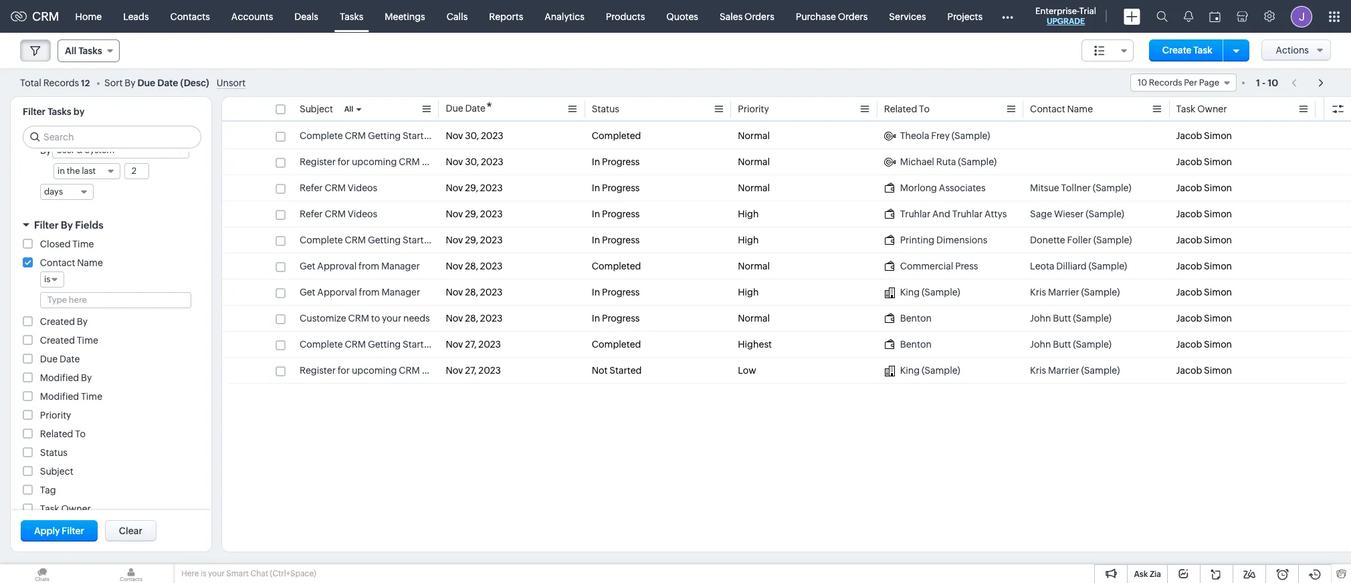 Task type: vqa. For each thing, say whether or not it's contained in the screenshot.


Task type: locate. For each thing, give the bounding box(es) containing it.
related to down modified time
[[40, 429, 86, 440]]

modified down modified by
[[40, 391, 79, 402]]

kris for low
[[1030, 365, 1046, 376]]

due
[[137, 77, 155, 88], [446, 103, 463, 114], [40, 354, 58, 365]]

0 vertical spatial related to
[[884, 104, 930, 114]]

28, for customize crm to your needs
[[465, 313, 478, 324]]

1 vertical spatial created
[[40, 335, 75, 346]]

1 vertical spatial benton link
[[884, 338, 1017, 351]]

john butt (sample) link
[[1030, 312, 1163, 325], [1030, 338, 1163, 351]]

2 getting from the top
[[368, 235, 401, 246]]

0 vertical spatial high
[[738, 209, 759, 219]]

orders right sales
[[745, 11, 775, 22]]

create task
[[1163, 45, 1213, 56]]

0 vertical spatial webinars
[[422, 157, 463, 167]]

0 vertical spatial refer crm videos
[[300, 183, 377, 193]]

1 vertical spatial all
[[344, 105, 353, 113]]

2 progress from the top
[[602, 183, 640, 193]]

printing dimensions link
[[884, 233, 1017, 247]]

time
[[72, 239, 94, 250], [77, 335, 98, 346], [81, 391, 102, 402]]

get approval from manager
[[300, 261, 420, 272]]

by up created time on the bottom of the page
[[77, 316, 88, 327]]

0 vertical spatial modified
[[40, 373, 79, 383]]

0 vertical spatial nov 27, 2023
[[446, 339, 501, 350]]

1 vertical spatial 29,
[[465, 209, 478, 219]]

1 upcoming from the top
[[352, 157, 397, 167]]

tag
[[40, 485, 56, 496]]

created up created time on the bottom of the page
[[40, 316, 75, 327]]

nov 28, 2023 for get apporval from manager
[[446, 287, 503, 298]]

john butt (sample) link for normal
[[1030, 312, 1163, 325]]

kris marrier (sample) for low
[[1030, 365, 1120, 376]]

due left *
[[446, 103, 463, 114]]

2 register for upcoming crm webinars from the top
[[300, 365, 463, 376]]

0 vertical spatial time
[[72, 239, 94, 250]]

6 jacob simon from the top
[[1177, 261, 1232, 272]]

1 vertical spatial get
[[300, 287, 315, 298]]

Other Modules field
[[994, 6, 1022, 27]]

nov 30, 2023 for steps
[[446, 130, 504, 141]]

nov 29, 2023 for printing dimensions
[[446, 235, 503, 246]]

get for get approval from manager
[[300, 261, 315, 272]]

10 right -
[[1268, 77, 1279, 88]]

1 kris from the top
[[1030, 287, 1046, 298]]

customize
[[300, 313, 346, 324]]

All Tasks field
[[58, 39, 120, 62]]

1 progress from the top
[[602, 157, 640, 167]]

5 normal from the top
[[738, 313, 770, 324]]

started for nov 27, 2023
[[403, 339, 435, 350]]

1 jacob simon from the top
[[1177, 130, 1232, 141]]

normal
[[738, 130, 770, 141], [738, 157, 770, 167], [738, 183, 770, 193], [738, 261, 770, 272], [738, 313, 770, 324]]

nov 27, 2023 for webinars
[[446, 365, 501, 376]]

3 28, from the top
[[465, 313, 478, 324]]

1 refer crm videos from the top
[[300, 183, 377, 193]]

date inside due date *
[[465, 103, 486, 114]]

refer for high
[[300, 209, 323, 219]]

by
[[73, 106, 85, 117]]

2 nov 29, 2023 from the top
[[446, 209, 503, 219]]

filter
[[23, 106, 46, 117], [34, 219, 59, 231], [62, 526, 84, 537]]

2 refer from the top
[[300, 209, 323, 219]]

filter up closed
[[34, 219, 59, 231]]

1 john butt (sample) from the top
[[1030, 313, 1112, 324]]

in progress
[[592, 157, 640, 167], [592, 183, 640, 193], [592, 209, 640, 219], [592, 235, 640, 246], [592, 287, 640, 298], [592, 313, 640, 324]]

press
[[956, 261, 978, 272]]

from up get apporval from manager link
[[359, 261, 379, 272]]

webinars
[[422, 157, 463, 167], [422, 365, 463, 376]]

2 benton link from the top
[[884, 338, 1017, 351]]

all
[[65, 45, 76, 56], [344, 105, 353, 113]]

1 horizontal spatial all
[[344, 105, 353, 113]]

modified
[[40, 373, 79, 383], [40, 391, 79, 402]]

low
[[738, 365, 756, 376]]

0 vertical spatial videos
[[348, 183, 377, 193]]

filter for filter by fields
[[34, 219, 59, 231]]

records for total
[[43, 77, 79, 88]]

orders right purchase
[[838, 11, 868, 22]]

2 king (sample) link from the top
[[884, 364, 1017, 377]]

date for due date
[[60, 354, 80, 365]]

tasks up the 12
[[79, 45, 102, 56]]

2 register from the top
[[300, 365, 336, 376]]

upcoming for nov 30, 2023
[[352, 157, 397, 167]]

accounts link
[[221, 0, 284, 32]]

0 horizontal spatial all
[[65, 45, 76, 56]]

1 vertical spatial videos
[[348, 209, 377, 219]]

0 vertical spatial john butt (sample)
[[1030, 313, 1112, 324]]

leota
[[1030, 261, 1055, 272]]

completed for nov 30, 2023
[[592, 130, 641, 141]]

refer for normal
[[300, 183, 323, 193]]

created up due date
[[40, 335, 75, 346]]

all inside field
[[65, 45, 76, 56]]

modified down due date
[[40, 373, 79, 383]]

per
[[1184, 78, 1198, 88]]

records left the 12
[[43, 77, 79, 88]]

created
[[40, 316, 75, 327], [40, 335, 75, 346]]

tasks left by
[[48, 106, 71, 117]]

1 vertical spatial steps
[[437, 235, 460, 246]]

10 jacob from the top
[[1177, 365, 1202, 376]]

benton link for highest
[[884, 338, 1017, 351]]

2 vertical spatial task
[[40, 504, 59, 514]]

2 orders from the left
[[838, 11, 868, 22]]

2023 for michael ruta (sample) link
[[481, 157, 504, 167]]

upcoming
[[352, 157, 397, 167], [352, 365, 397, 376]]

3 steps from the top
[[437, 339, 460, 350]]

your
[[382, 313, 402, 324], [208, 569, 225, 579]]

donette foller (sample) link
[[1030, 233, 1163, 247]]

1 vertical spatial marrier
[[1048, 365, 1080, 376]]

0 vertical spatial from
[[359, 261, 379, 272]]

1 vertical spatial nov 29, 2023
[[446, 209, 503, 219]]

create menu image
[[1124, 8, 1141, 24]]

by
[[125, 77, 136, 88], [40, 145, 51, 156], [61, 219, 73, 231], [77, 316, 88, 327], [81, 373, 92, 383]]

chats image
[[0, 565, 84, 583]]

1 vertical spatial john butt (sample)
[[1030, 339, 1112, 350]]

normal for morlong
[[738, 183, 770, 193]]

refer crm videos link for normal
[[300, 181, 432, 195]]

modified by
[[40, 373, 92, 383]]

2 vertical spatial nov 28, 2023
[[446, 313, 503, 324]]

webinars down needs
[[422, 365, 463, 376]]

row group
[[222, 123, 1351, 384]]

benton link for normal
[[884, 312, 1017, 325]]

1 vertical spatial due
[[446, 103, 463, 114]]

register for nov 27, 2023
[[300, 365, 336, 376]]

highest
[[738, 339, 772, 350]]

2 28, from the top
[[465, 287, 478, 298]]

1 vertical spatial for
[[338, 365, 350, 376]]

1 kris marrier (sample) link from the top
[[1030, 286, 1163, 299]]

3 getting from the top
[[368, 339, 401, 350]]

by up closed time
[[61, 219, 73, 231]]

accounts
[[231, 11, 273, 22]]

records inside field
[[1149, 78, 1183, 88]]

0 vertical spatial refer crm videos link
[[300, 181, 432, 195]]

1 vertical spatial kris marrier (sample) link
[[1030, 364, 1163, 377]]

1 vertical spatial nov 28, 2023
[[446, 287, 503, 298]]

home link
[[65, 0, 112, 32]]

filter by fields button
[[11, 213, 211, 237]]

10 Records Per Page field
[[1131, 74, 1237, 92]]

1 vertical spatial refer crm videos link
[[300, 207, 432, 221]]

0 vertical spatial task owner
[[1177, 104, 1227, 114]]

tasks link
[[329, 0, 374, 32]]

analytics link
[[534, 0, 595, 32]]

2 vertical spatial complete
[[300, 339, 343, 350]]

jacob simon for the mitsue tollner (sample) 'link'
[[1177, 183, 1232, 193]]

2 john butt (sample) from the top
[[1030, 339, 1112, 350]]

0 vertical spatial to
[[919, 104, 930, 114]]

0 horizontal spatial 10
[[1138, 78, 1148, 88]]

3 29, from the top
[[465, 235, 478, 246]]

1 king (sample) link from the top
[[884, 286, 1017, 299]]

2 for from the top
[[338, 365, 350, 376]]

filter inside dropdown button
[[34, 219, 59, 231]]

2 vertical spatial 28,
[[465, 313, 478, 324]]

4 simon from the top
[[1204, 209, 1232, 219]]

kris marrier (sample) link for low
[[1030, 364, 1163, 377]]

for for nov 27, 2023
[[338, 365, 350, 376]]

None text field
[[125, 164, 148, 179]]

7 simon from the top
[[1204, 287, 1232, 298]]

in the last
[[58, 166, 96, 176]]

0 horizontal spatial date
[[60, 354, 80, 365]]

1 horizontal spatial owner
[[1198, 104, 1227, 114]]

user
[[56, 145, 75, 155]]

from for approval
[[359, 261, 379, 272]]

1 truhlar from the left
[[900, 209, 931, 219]]

2 videos from the top
[[348, 209, 377, 219]]

2 butt from the top
[[1053, 339, 1071, 350]]

1 vertical spatial related to
[[40, 429, 86, 440]]

calls link
[[436, 0, 479, 32]]

1 register from the top
[[300, 157, 336, 167]]

for
[[338, 157, 350, 167], [338, 365, 350, 376]]

by left the user
[[40, 145, 51, 156]]

time down modified by
[[81, 391, 102, 402]]

1 horizontal spatial contact name
[[1030, 104, 1093, 114]]

2 upcoming from the top
[[352, 365, 397, 376]]

manager up get apporval from manager link
[[381, 261, 420, 272]]

in progress for manager
[[592, 287, 640, 298]]

task down tag
[[40, 504, 59, 514]]

is right here
[[201, 569, 206, 579]]

records left per
[[1149, 78, 1183, 88]]

0 vertical spatial benton link
[[884, 312, 1017, 325]]

your left smart
[[208, 569, 225, 579]]

1 horizontal spatial tasks
[[79, 45, 102, 56]]

webinars down due date *
[[422, 157, 463, 167]]

the
[[67, 166, 80, 176]]

0 vertical spatial nov 28, 2023
[[446, 261, 503, 272]]

1 vertical spatial tasks
[[79, 45, 102, 56]]

2 nov 30, 2023 from the top
[[446, 157, 504, 167]]

2 kris from the top
[[1030, 365, 1046, 376]]

10 records per page
[[1138, 78, 1220, 88]]

2 vertical spatial complete crm getting started steps link
[[300, 338, 460, 351]]

None field
[[1082, 39, 1134, 62]]

1 nov 28, 2023 from the top
[[446, 261, 503, 272]]

0 horizontal spatial status
[[40, 448, 68, 458]]

1 vertical spatial to
[[75, 429, 86, 440]]

complete crm getting started steps for nov 27, 2023
[[300, 339, 460, 350]]

refer crm videos
[[300, 183, 377, 193], [300, 209, 377, 219]]

complete
[[300, 130, 343, 141], [300, 235, 343, 246], [300, 339, 343, 350]]

1 vertical spatial task owner
[[40, 504, 91, 514]]

1 king from the top
[[900, 287, 920, 298]]

due inside due date *
[[446, 103, 463, 114]]

2 john from the top
[[1030, 339, 1051, 350]]

john butt (sample) for highest
[[1030, 339, 1112, 350]]

0 horizontal spatial name
[[77, 258, 103, 268]]

benton link
[[884, 312, 1017, 325], [884, 338, 1017, 351]]

by inside dropdown button
[[61, 219, 73, 231]]

register for upcoming crm webinars link for nov 30, 2023
[[300, 155, 463, 169]]

morlong associates link
[[884, 181, 1017, 195]]

7 jacob simon from the top
[[1177, 287, 1232, 298]]

task owner up apply filter at the left of the page
[[40, 504, 91, 514]]

Search text field
[[23, 126, 201, 148]]

0 vertical spatial 28,
[[465, 261, 478, 272]]

2 steps from the top
[[437, 235, 460, 246]]

closed time
[[40, 239, 94, 250]]

time down fields
[[72, 239, 94, 250]]

benton for normal
[[900, 313, 932, 324]]

get
[[300, 261, 315, 272], [300, 287, 315, 298]]

1 high from the top
[[738, 209, 759, 219]]

1 vertical spatial time
[[77, 335, 98, 346]]

27,
[[465, 339, 477, 350], [465, 365, 477, 376]]

0 vertical spatial completed
[[592, 130, 641, 141]]

1 john butt (sample) link from the top
[[1030, 312, 1163, 325]]

29, for truhlar and truhlar attys
[[465, 209, 478, 219]]

due up modified by
[[40, 354, 58, 365]]

4 progress from the top
[[602, 235, 640, 246]]

in for crm
[[592, 157, 600, 167]]

manager up needs
[[382, 287, 420, 298]]

0 horizontal spatial contact name
[[40, 258, 103, 268]]

donette foller (sample)
[[1030, 235, 1132, 246]]

2 john butt (sample) link from the top
[[1030, 338, 1163, 351]]

10 left per
[[1138, 78, 1148, 88]]

2 king (sample) from the top
[[900, 365, 961, 376]]

5 progress from the top
[[602, 287, 640, 298]]

by right sort
[[125, 77, 136, 88]]

high for truhlar and truhlar attys
[[738, 209, 759, 219]]

records for 10
[[1149, 78, 1183, 88]]

in progress for started
[[592, 235, 640, 246]]

register
[[300, 157, 336, 167], [300, 365, 336, 376]]

your right to
[[382, 313, 402, 324]]

8 jacob simon from the top
[[1177, 313, 1232, 324]]

fields
[[75, 219, 103, 231]]

task owner
[[1177, 104, 1227, 114], [40, 504, 91, 514]]

10 jacob simon from the top
[[1177, 365, 1232, 376]]

purchase orders
[[796, 11, 868, 22]]

3 high from the top
[[738, 287, 759, 298]]

1 created from the top
[[40, 316, 75, 327]]

1 for from the top
[[338, 157, 350, 167]]

started for nov 30, 2023
[[403, 130, 435, 141]]

2 high from the top
[[738, 235, 759, 246]]

1 vertical spatial kris marrier (sample)
[[1030, 365, 1120, 376]]

0 vertical spatial marrier
[[1048, 287, 1080, 298]]

orders for purchase orders
[[838, 11, 868, 22]]

tasks inside field
[[79, 45, 102, 56]]

1 vertical spatial benton
[[900, 339, 932, 350]]

date
[[157, 77, 178, 88], [465, 103, 486, 114], [60, 354, 80, 365]]

2 vertical spatial tasks
[[48, 106, 71, 117]]

1 vertical spatial upcoming
[[352, 365, 397, 376]]

1 vertical spatial priority
[[40, 410, 71, 421]]

2 vertical spatial filter
[[62, 526, 84, 537]]

date left *
[[465, 103, 486, 114]]

3 jacob simon from the top
[[1177, 183, 1232, 193]]

by up modified time
[[81, 373, 92, 383]]

filter down total
[[23, 106, 46, 117]]

date down created time on the bottom of the page
[[60, 354, 80, 365]]

profile element
[[1283, 0, 1321, 32]]

related to up 'theola'
[[884, 104, 930, 114]]

9 jacob from the top
[[1177, 339, 1202, 350]]

by for modified
[[81, 373, 92, 383]]

owner up apply filter at the left of the page
[[61, 504, 91, 514]]

by for sort
[[125, 77, 136, 88]]

2 completed from the top
[[592, 261, 641, 272]]

page
[[1199, 78, 1220, 88]]

*
[[486, 100, 493, 115]]

john for highest
[[1030, 339, 1051, 350]]

due right sort
[[137, 77, 155, 88]]

2 from from the top
[[359, 287, 380, 298]]

1 horizontal spatial date
[[157, 77, 178, 88]]

date for due date *
[[465, 103, 486, 114]]

task owner down page
[[1177, 104, 1227, 114]]

meetings
[[385, 11, 425, 22]]

1 horizontal spatial name
[[1067, 104, 1093, 114]]

0 vertical spatial nov 29, 2023
[[446, 183, 503, 193]]

tasks for filter tasks by
[[48, 106, 71, 117]]

1 getting from the top
[[368, 130, 401, 141]]

truhlar and truhlar attys link
[[884, 207, 1017, 221]]

5 jacob simon from the top
[[1177, 235, 1232, 246]]

to down modified time
[[75, 429, 86, 440]]

tasks right deals link
[[340, 11, 364, 22]]

truhlar right the and
[[953, 209, 983, 219]]

30, for complete crm getting started steps
[[465, 130, 479, 141]]

0 vertical spatial register for upcoming crm webinars
[[300, 157, 463, 167]]

2 truhlar from the left
[[953, 209, 983, 219]]

1 vertical spatial 30,
[[465, 157, 479, 167]]

1 steps from the top
[[437, 130, 460, 141]]

1 register for upcoming crm webinars link from the top
[[300, 155, 463, 169]]

6 in from the top
[[592, 313, 600, 324]]

getting for nov 30, 2023
[[368, 130, 401, 141]]

king for high
[[900, 287, 920, 298]]

0 vertical spatial kris
[[1030, 287, 1046, 298]]

is field
[[40, 272, 65, 288]]

related down modified time
[[40, 429, 73, 440]]

2023 for benton link corresponding to highest
[[479, 339, 501, 350]]

butt for highest
[[1053, 339, 1071, 350]]

get left apporval
[[300, 287, 315, 298]]

size image
[[1095, 45, 1105, 57]]

butt
[[1053, 313, 1071, 324], [1053, 339, 1071, 350]]

2023 for truhlar and truhlar attys link
[[480, 209, 503, 219]]

2 30, from the top
[[465, 157, 479, 167]]

2 vertical spatial steps
[[437, 339, 460, 350]]

1 vertical spatial name
[[77, 258, 103, 268]]

1 vertical spatial contact
[[40, 258, 75, 268]]

1 vertical spatial john
[[1030, 339, 1051, 350]]

0 vertical spatial for
[[338, 157, 350, 167]]

0 vertical spatial tasks
[[340, 11, 364, 22]]

1 vertical spatial webinars
[[422, 365, 463, 376]]

is down closed
[[44, 274, 50, 284]]

2 complete crm getting started steps from the top
[[300, 235, 460, 246]]

meetings link
[[374, 0, 436, 32]]

complete for nov 30, 2023
[[300, 130, 343, 141]]

theola frey (sample)
[[900, 130, 991, 141]]

(sample)
[[952, 130, 991, 141], [958, 157, 997, 167], [1093, 183, 1132, 193], [1086, 209, 1125, 219], [1094, 235, 1132, 246], [1089, 261, 1127, 272], [922, 287, 961, 298], [1082, 287, 1120, 298], [1073, 313, 1112, 324], [1073, 339, 1112, 350], [922, 365, 961, 376], [1082, 365, 1120, 376]]

high
[[738, 209, 759, 219], [738, 235, 759, 246], [738, 287, 759, 298]]

6 simon from the top
[[1204, 261, 1232, 272]]

to up 'theola'
[[919, 104, 930, 114]]

0 horizontal spatial task owner
[[40, 504, 91, 514]]

complete crm getting started steps link for nov 27, 2023
[[300, 338, 460, 351]]

register for upcoming crm webinars for nov 30, 2023
[[300, 157, 463, 167]]

unsort
[[217, 77, 246, 88]]

1 29, from the top
[[465, 183, 478, 193]]

related to
[[884, 104, 930, 114], [40, 429, 86, 440]]

0 vertical spatial all
[[65, 45, 76, 56]]

get left approval
[[300, 261, 315, 272]]

0 vertical spatial owner
[[1198, 104, 1227, 114]]

tasks
[[340, 11, 364, 22], [79, 45, 102, 56], [48, 106, 71, 117]]

contact
[[1030, 104, 1066, 114], [40, 258, 75, 268]]

1 vertical spatial modified
[[40, 391, 79, 402]]

1 vertical spatial register for upcoming crm webinars
[[300, 365, 463, 376]]

filter right apply
[[62, 526, 84, 537]]

2 benton from the top
[[900, 339, 932, 350]]

Type here text field
[[41, 293, 191, 308]]

5 simon from the top
[[1204, 235, 1232, 246]]

2 in progress from the top
[[592, 183, 640, 193]]

1 benton link from the top
[[884, 312, 1017, 325]]

8 jacob from the top
[[1177, 313, 1202, 324]]

time down created by at the bottom left of the page
[[77, 335, 98, 346]]

10 nov from the top
[[446, 365, 463, 376]]

30, for register for upcoming crm webinars
[[465, 157, 479, 167]]

high for king (sample)
[[738, 287, 759, 298]]

1 vertical spatial register
[[300, 365, 336, 376]]

3 normal from the top
[[738, 183, 770, 193]]

2 jacob simon from the top
[[1177, 157, 1232, 167]]

orders
[[745, 11, 775, 22], [838, 11, 868, 22]]

1 vertical spatial nov 30, 2023
[[446, 157, 504, 167]]

steps for nov 27, 2023
[[437, 339, 460, 350]]

1 horizontal spatial priority
[[738, 104, 769, 114]]

3 nov 28, 2023 from the top
[[446, 313, 503, 324]]

6 progress from the top
[[602, 313, 640, 324]]

2 vertical spatial date
[[60, 354, 80, 365]]

1 jacob from the top
[[1177, 130, 1202, 141]]

from down get approval from manager link
[[359, 287, 380, 298]]

0 vertical spatial kris marrier (sample)
[[1030, 287, 1120, 298]]

contact name
[[1030, 104, 1093, 114], [40, 258, 103, 268]]

to
[[371, 313, 380, 324]]

date left (desc)
[[157, 77, 178, 88]]

1 horizontal spatial 10
[[1268, 77, 1279, 88]]

john butt (sample)
[[1030, 313, 1112, 324], [1030, 339, 1112, 350]]

task right create
[[1194, 45, 1213, 56]]

complete crm getting started steps
[[300, 130, 460, 141], [300, 235, 460, 246], [300, 339, 460, 350]]

6 in progress from the top
[[592, 313, 640, 324]]

get for get apporval from manager
[[300, 287, 315, 298]]

due for due date
[[40, 354, 58, 365]]

refer
[[300, 183, 323, 193], [300, 209, 323, 219]]

sage wieser (sample) link
[[1030, 207, 1163, 221]]

2 in from the top
[[592, 183, 600, 193]]

all for all
[[344, 105, 353, 113]]

1 complete from the top
[[300, 130, 343, 141]]

crm link
[[11, 9, 59, 23]]

from
[[359, 261, 379, 272], [359, 287, 380, 298]]

1 vertical spatial from
[[359, 287, 380, 298]]

get apporval from manager
[[300, 287, 420, 298]]

1 nov 29, 2023 from the top
[[446, 183, 503, 193]]

register for upcoming crm webinars
[[300, 157, 463, 167], [300, 365, 463, 376]]

28, for get apporval from manager
[[465, 287, 478, 298]]

for for nov 30, 2023
[[338, 157, 350, 167]]

12
[[81, 78, 90, 88]]

home
[[75, 11, 102, 22]]

1 webinars from the top
[[422, 157, 463, 167]]

jacob simon for normal's john butt (sample) 'link'
[[1177, 313, 1232, 324]]

related up 'theola'
[[884, 104, 917, 114]]

king (sample) link
[[884, 286, 1017, 299], [884, 364, 1017, 377]]

0 horizontal spatial tasks
[[48, 106, 71, 117]]

kris
[[1030, 287, 1046, 298], [1030, 365, 1046, 376]]

time for created time
[[77, 335, 98, 346]]

owner down page
[[1198, 104, 1227, 114]]

1 vertical spatial high
[[738, 235, 759, 246]]

4 jacob simon from the top
[[1177, 209, 1232, 219]]

days field
[[40, 184, 94, 200]]

2 marrier from the top
[[1048, 365, 1080, 376]]

task down 10 records per page field on the right
[[1177, 104, 1196, 114]]

1 complete crm getting started steps from the top
[[300, 130, 460, 141]]

marrier for high
[[1048, 287, 1080, 298]]

truhlar left the and
[[900, 209, 931, 219]]

2 horizontal spatial tasks
[[340, 11, 364, 22]]

not started
[[592, 365, 642, 376]]

theola frey (sample) link
[[884, 129, 1017, 143]]

progress
[[602, 157, 640, 167], [602, 183, 640, 193], [602, 209, 640, 219], [602, 235, 640, 246], [602, 287, 640, 298], [602, 313, 640, 324]]

king (sample) link for high
[[884, 286, 1017, 299]]

0 vertical spatial get
[[300, 261, 315, 272]]

steps for nov 30, 2023
[[437, 130, 460, 141]]

4 in from the top
[[592, 235, 600, 246]]

high for printing dimensions
[[738, 235, 759, 246]]

0 vertical spatial kris marrier (sample) link
[[1030, 286, 1163, 299]]

0 vertical spatial is
[[44, 274, 50, 284]]

marrier for low
[[1048, 365, 1080, 376]]

2 nov 27, 2023 from the top
[[446, 365, 501, 376]]

progress for your
[[602, 313, 640, 324]]

1 vertical spatial contact name
[[40, 258, 103, 268]]

0 vertical spatial steps
[[437, 130, 460, 141]]

0 vertical spatial name
[[1067, 104, 1093, 114]]

total records 12
[[20, 77, 90, 88]]

2 modified from the top
[[40, 391, 79, 402]]

michael ruta (sample) link
[[884, 155, 1017, 169]]



Task type: describe. For each thing, give the bounding box(es) containing it.
actions
[[1276, 45, 1309, 56]]

1 horizontal spatial contact
[[1030, 104, 1066, 114]]

10 simon from the top
[[1204, 365, 1232, 376]]

modified for modified time
[[40, 391, 79, 402]]

in for manager
[[592, 287, 600, 298]]

3 nov from the top
[[446, 183, 463, 193]]

commercial press
[[900, 261, 978, 272]]

create
[[1163, 45, 1192, 56]]

king (sample) for low
[[900, 365, 961, 376]]

nov 28, 2023 for get approval from manager
[[446, 261, 503, 272]]

jacob simon for kris marrier (sample) link for low
[[1177, 365, 1232, 376]]

deals
[[295, 11, 318, 22]]

is inside field
[[44, 274, 50, 284]]

3 in from the top
[[592, 209, 600, 219]]

attys
[[985, 209, 1007, 219]]

quotes
[[667, 11, 698, 22]]

0 horizontal spatial owner
[[61, 504, 91, 514]]

nov 29, 2023 for morlong associates
[[446, 183, 503, 193]]

created for created time
[[40, 335, 75, 346]]

8 nov from the top
[[446, 313, 463, 324]]

complete crm getting started steps for nov 29, 2023
[[300, 235, 460, 246]]

time for closed time
[[72, 239, 94, 250]]

2023 for commercial press link
[[480, 261, 503, 272]]

0 vertical spatial contact name
[[1030, 104, 1093, 114]]

created time
[[40, 335, 98, 346]]

4 jacob from the top
[[1177, 209, 1202, 219]]

upgrade
[[1047, 17, 1085, 26]]

closed
[[40, 239, 71, 250]]

ask zia
[[1134, 570, 1161, 579]]

all for all tasks
[[65, 45, 76, 56]]

3 in progress from the top
[[592, 209, 640, 219]]

User & System field
[[52, 143, 189, 159]]

1 horizontal spatial related
[[884, 104, 917, 114]]

michael
[[900, 157, 935, 167]]

1 vertical spatial your
[[208, 569, 225, 579]]

1 vertical spatial status
[[40, 448, 68, 458]]

king (sample) link for low
[[884, 364, 1017, 377]]

tollner
[[1061, 183, 1091, 193]]

1 vertical spatial task
[[1177, 104, 1196, 114]]

2023 for morlong associates link
[[480, 183, 503, 193]]

purchase orders link
[[785, 0, 879, 32]]

0 vertical spatial subject
[[300, 104, 333, 114]]

filter by fields
[[34, 219, 103, 231]]

nov 29, 2023 for truhlar and truhlar attys
[[446, 209, 503, 219]]

register for upcoming crm webinars for nov 27, 2023
[[300, 365, 463, 376]]

system
[[85, 145, 114, 155]]

not
[[592, 365, 608, 376]]

printing
[[900, 235, 935, 246]]

5 jacob from the top
[[1177, 235, 1202, 246]]

(ctrl+space)
[[270, 569, 316, 579]]

27, for register for upcoming crm webinars
[[465, 365, 477, 376]]

register for nov 30, 2023
[[300, 157, 336, 167]]

completed for nov 28, 2023
[[592, 261, 641, 272]]

2 nov from the top
[[446, 157, 463, 167]]

7 jacob from the top
[[1177, 287, 1202, 298]]

enterprise-
[[1036, 6, 1080, 16]]

nov 30, 2023 for webinars
[[446, 157, 504, 167]]

complete crm getting started steps link for nov 30, 2023
[[300, 129, 460, 143]]

john for normal
[[1030, 313, 1051, 324]]

mitsue
[[1030, 183, 1060, 193]]

1 simon from the top
[[1204, 130, 1232, 141]]

search element
[[1149, 0, 1176, 33]]

user & system
[[56, 145, 114, 155]]

row group containing complete crm getting started steps
[[222, 123, 1351, 384]]

progress for manager
[[602, 287, 640, 298]]

enterprise-trial upgrade
[[1036, 6, 1097, 26]]

9 nov from the top
[[446, 339, 463, 350]]

leads link
[[112, 0, 160, 32]]

refer crm videos link for high
[[300, 207, 432, 221]]

sales
[[720, 11, 743, 22]]

sort
[[104, 77, 123, 88]]

apply filter
[[34, 526, 84, 537]]

reports link
[[479, 0, 534, 32]]

jacob simon for kris marrier (sample) link corresponding to high
[[1177, 287, 1232, 298]]

sage wieser (sample)
[[1030, 209, 1125, 219]]

3 jacob from the top
[[1177, 183, 1202, 193]]

0 horizontal spatial to
[[75, 429, 86, 440]]

michael ruta (sample)
[[900, 157, 997, 167]]

complete for nov 29, 2023
[[300, 235, 343, 246]]

1 horizontal spatial due
[[137, 77, 155, 88]]

0 horizontal spatial contact
[[40, 258, 75, 268]]

services link
[[879, 0, 937, 32]]

in the last field
[[54, 163, 120, 179]]

1 - 10
[[1256, 77, 1279, 88]]

2023 for "theola frey (sample)" link in the top of the page
[[481, 130, 504, 141]]

manager for get approval from manager
[[381, 261, 420, 272]]

by for filter
[[61, 219, 73, 231]]

kris marrier (sample) for high
[[1030, 287, 1120, 298]]

apply
[[34, 526, 60, 537]]

sales orders
[[720, 11, 775, 22]]

(desc)
[[180, 77, 209, 88]]

profile image
[[1291, 6, 1313, 27]]

all tasks
[[65, 45, 102, 56]]

29, for morlong associates
[[465, 183, 478, 193]]

commercial press link
[[884, 260, 1017, 273]]

progress for started
[[602, 235, 640, 246]]

0 vertical spatial date
[[157, 77, 178, 88]]

morlong associates
[[900, 183, 986, 193]]

completed for nov 27, 2023
[[592, 339, 641, 350]]

4 nov from the top
[[446, 209, 463, 219]]

6 jacob from the top
[[1177, 261, 1202, 272]]

analytics
[[545, 11, 585, 22]]

manager for get apporval from manager
[[382, 287, 420, 298]]

1 horizontal spatial your
[[382, 313, 402, 324]]

8 simon from the top
[[1204, 313, 1232, 324]]

(sample) inside 'link'
[[1093, 183, 1132, 193]]

7 nov from the top
[[446, 287, 463, 298]]

complete crm getting started steps for nov 30, 2023
[[300, 130, 460, 141]]

zia
[[1150, 570, 1161, 579]]

tasks for all tasks
[[79, 45, 102, 56]]

5 nov from the top
[[446, 235, 463, 246]]

clear
[[119, 526, 142, 537]]

0 horizontal spatial subject
[[40, 466, 73, 477]]

task inside create task button
[[1194, 45, 1213, 56]]

complete for nov 27, 2023
[[300, 339, 343, 350]]

due for due date *
[[446, 103, 463, 114]]

create task button
[[1149, 39, 1226, 62]]

jacob simon for highest's john butt (sample) 'link'
[[1177, 339, 1232, 350]]

get approval from manager link
[[300, 260, 432, 273]]

benton for highest
[[900, 339, 932, 350]]

2 jacob from the top
[[1177, 157, 1202, 167]]

1 vertical spatial is
[[201, 569, 206, 579]]

6 nov from the top
[[446, 261, 463, 272]]

3 simon from the top
[[1204, 183, 1232, 193]]

29, for printing dimensions
[[465, 235, 478, 246]]

total
[[20, 77, 41, 88]]

associates
[[939, 183, 986, 193]]

due date
[[40, 354, 80, 365]]

apporval
[[317, 287, 357, 298]]

products link
[[595, 0, 656, 32]]

videos for high
[[348, 209, 377, 219]]

27, for complete crm getting started steps
[[465, 339, 477, 350]]

sales orders link
[[709, 0, 785, 32]]

customize crm to your needs link
[[300, 312, 432, 325]]

1 nov from the top
[[446, 130, 463, 141]]

10 inside field
[[1138, 78, 1148, 88]]

steps for nov 29, 2023
[[437, 235, 460, 246]]

filter tasks by
[[23, 106, 85, 117]]

normal for theola
[[738, 130, 770, 141]]

commercial
[[900, 261, 954, 272]]

webinars for nov 27, 2023
[[422, 365, 463, 376]]

1 horizontal spatial status
[[592, 104, 620, 114]]

in for started
[[592, 235, 600, 246]]

register for upcoming crm webinars link for nov 27, 2023
[[300, 364, 463, 377]]

get apporval from manager link
[[300, 286, 432, 299]]

calls
[[447, 11, 468, 22]]

in
[[58, 166, 65, 176]]

complete crm getting started steps link for nov 29, 2023
[[300, 233, 460, 247]]

projects link
[[937, 0, 994, 32]]

in progress for your
[[592, 313, 640, 324]]

deals link
[[284, 0, 329, 32]]

theola
[[900, 130, 930, 141]]

-
[[1263, 77, 1266, 88]]

kris for high
[[1030, 287, 1046, 298]]

in progress for crm
[[592, 157, 640, 167]]

chat
[[250, 569, 268, 579]]

normal for michael
[[738, 157, 770, 167]]

nov 27, 2023 for steps
[[446, 339, 501, 350]]

filter inside button
[[62, 526, 84, 537]]

search image
[[1157, 11, 1168, 22]]

modified for modified by
[[40, 373, 79, 383]]

2023 for the "printing dimensions" link
[[480, 235, 503, 246]]

trial
[[1080, 6, 1097, 16]]

create menu element
[[1116, 0, 1149, 32]]

printing dimensions
[[900, 235, 988, 246]]

signals element
[[1176, 0, 1202, 33]]

contacts image
[[89, 565, 173, 583]]

sort by due date (desc)
[[104, 77, 209, 88]]

projects
[[948, 11, 983, 22]]

calendar image
[[1210, 11, 1221, 22]]

jacob simon for "donette foller (sample)" link
[[1177, 235, 1232, 246]]

9 simon from the top
[[1204, 339, 1232, 350]]

mitsue tollner (sample) link
[[1030, 181, 1163, 195]]

signals image
[[1184, 11, 1194, 22]]

2 simon from the top
[[1204, 157, 1232, 167]]

and
[[933, 209, 951, 219]]

1 horizontal spatial related to
[[884, 104, 930, 114]]

quotes link
[[656, 0, 709, 32]]

donette
[[1030, 235, 1066, 246]]

jacob simon for 'sage wieser (sample)' link
[[1177, 209, 1232, 219]]

jacob simon for leota dilliard (sample) link
[[1177, 261, 1232, 272]]

apply filter button
[[21, 521, 98, 542]]

smart
[[226, 569, 249, 579]]

here
[[181, 569, 199, 579]]

refer crm videos for high
[[300, 209, 377, 219]]

foller
[[1067, 235, 1092, 246]]

leads
[[123, 11, 149, 22]]

time for modified time
[[81, 391, 102, 402]]

due date *
[[446, 100, 493, 115]]

1 horizontal spatial task owner
[[1177, 104, 1227, 114]]

in for your
[[592, 313, 600, 324]]

leota dilliard (sample)
[[1030, 261, 1127, 272]]

3 progress from the top
[[602, 209, 640, 219]]

1 vertical spatial related
[[40, 429, 73, 440]]

2023 for benton link corresponding to normal
[[480, 313, 503, 324]]



